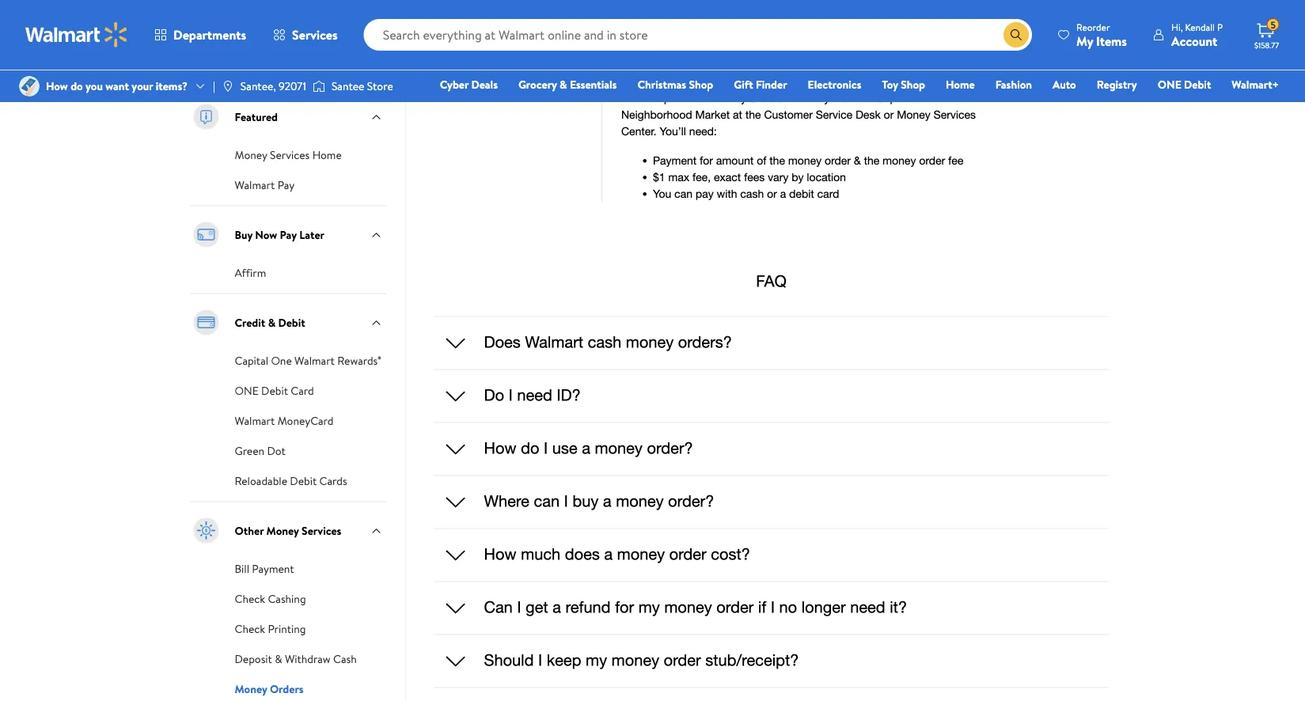 Task type: locate. For each thing, give the bounding box(es) containing it.
reloadable debit cards
[[235, 474, 347, 489]]

debit
[[1185, 77, 1212, 92], [278, 315, 305, 331], [261, 383, 288, 399], [290, 474, 317, 489]]

1 vertical spatial check
[[235, 622, 265, 637]]

2 shop from the left
[[901, 77, 926, 92]]

money up walmart pay link
[[235, 147, 267, 163]]

other money services image
[[190, 516, 222, 547]]

1 check from the top
[[235, 592, 265, 607]]

0 vertical spatial check
[[235, 592, 265, 607]]

check printing
[[235, 622, 306, 637]]

featured
[[235, 110, 278, 125]]

money down the departments
[[187, 46, 229, 66]]

2 vertical spatial walmart
[[235, 413, 275, 429]]

walmart inside walmart pay link
[[235, 177, 275, 193]]

registry
[[1097, 77, 1138, 92]]

capital one walmart rewards® link
[[235, 352, 381, 369]]

dot
[[267, 444, 286, 459]]

one debit card link
[[235, 382, 314, 399]]

other money services
[[235, 524, 342, 539]]

|
[[213, 78, 215, 94]]

services up walmart pay link
[[270, 147, 310, 163]]

shop right 'christmas' on the top
[[689, 77, 714, 92]]

money for money services
[[187, 46, 229, 66]]

finder
[[756, 77, 788, 92]]

 image right |
[[222, 80, 234, 93]]

pay down money services home
[[278, 177, 295, 193]]

walmart
[[235, 177, 275, 193], [295, 353, 335, 369], [235, 413, 275, 429]]

gift finder link
[[727, 76, 795, 93]]

&
[[560, 77, 567, 92], [268, 315, 276, 331], [275, 652, 282, 667]]

money for money services home
[[235, 147, 267, 163]]

card
[[291, 383, 314, 399]]

& for deposit
[[275, 652, 282, 667]]

cards
[[320, 474, 347, 489]]

2 check from the top
[[235, 622, 265, 637]]

orders
[[270, 682, 304, 697]]

credit & debit image
[[190, 307, 222, 339]]

essentials
[[570, 77, 617, 92]]

1 horizontal spatial  image
[[222, 80, 234, 93]]

services up 'santee,'
[[233, 46, 284, 66]]

money
[[187, 46, 229, 66], [235, 147, 267, 163], [267, 524, 299, 539], [235, 682, 267, 697]]

fashion
[[996, 77, 1033, 92]]

want
[[106, 78, 129, 94]]

home left fashion
[[946, 77, 975, 92]]

0 vertical spatial &
[[560, 77, 567, 92]]

check for check printing
[[235, 622, 265, 637]]

1 horizontal spatial home
[[946, 77, 975, 92]]

one down capital
[[235, 383, 259, 399]]

walmart image
[[25, 22, 128, 48]]

check cashing link
[[235, 590, 306, 607]]

one
[[271, 353, 292, 369]]

5
[[1271, 18, 1276, 31]]

1 vertical spatial walmart
[[295, 353, 335, 369]]

0 horizontal spatial  image
[[19, 76, 40, 97]]

walmart down money services home
[[235, 177, 275, 193]]

payment
[[252, 562, 294, 577]]

 image
[[19, 76, 40, 97], [222, 80, 234, 93]]

92071
[[279, 78, 306, 94]]

walmart moneycard
[[235, 413, 334, 429]]

 image left how
[[19, 76, 40, 97]]

1 vertical spatial pay
[[280, 228, 297, 243]]

home
[[946, 77, 975, 92], [312, 147, 342, 163]]

0 horizontal spatial home
[[312, 147, 342, 163]]

& right 'credit'
[[268, 315, 276, 331]]

& for credit
[[268, 315, 276, 331]]

& right the deposit
[[275, 652, 282, 667]]

capital one walmart rewards®
[[235, 353, 381, 369]]

printing
[[268, 622, 306, 637]]

check up the deposit
[[235, 622, 265, 637]]

toy
[[882, 77, 899, 92]]

money inside 'link'
[[235, 147, 267, 163]]

withdraw
[[285, 652, 331, 667]]

bill
[[235, 562, 249, 577]]

search icon image
[[1010, 29, 1023, 41]]

debit left cards
[[290, 474, 317, 489]]

featured image
[[190, 101, 222, 133]]

items?
[[156, 78, 188, 94]]

debit up 'one'
[[278, 315, 305, 331]]

1 vertical spatial one
[[235, 383, 259, 399]]

cyber deals link
[[433, 76, 505, 93]]

check down bill
[[235, 592, 265, 607]]

walmart up card
[[295, 353, 335, 369]]

0 horizontal spatial shop
[[689, 77, 714, 92]]

0 vertical spatial walmart
[[235, 177, 275, 193]]

 image for santee, 92071
[[222, 80, 234, 93]]

deposit & withdraw cash link
[[235, 650, 357, 668]]

deals
[[472, 77, 498, 92]]

one down account
[[1158, 77, 1182, 92]]

affirm link
[[235, 264, 266, 281]]

items
[[1097, 32, 1128, 49]]

green
[[235, 444, 265, 459]]

home down santee
[[312, 147, 342, 163]]

reorder
[[1077, 20, 1111, 34]]

walmart pay
[[235, 177, 295, 193]]

one
[[1158, 77, 1182, 92], [235, 383, 259, 399]]

debit down account
[[1185, 77, 1212, 92]]

do
[[71, 78, 83, 94]]

walmart inside capital one walmart rewards® link
[[295, 353, 335, 369]]

toy shop link
[[875, 76, 933, 93]]

services button
[[260, 16, 351, 54]]

gift
[[734, 77, 754, 92]]

my
[[1077, 32, 1094, 49]]

walmart for walmart moneycard
[[235, 413, 275, 429]]

2 vertical spatial &
[[275, 652, 282, 667]]

 image
[[313, 78, 325, 94]]

1 shop from the left
[[689, 77, 714, 92]]

0 vertical spatial one
[[1158, 77, 1182, 92]]

1 horizontal spatial shop
[[901, 77, 926, 92]]

money services home link
[[235, 146, 342, 163]]

walmart up 'green dot' link
[[235, 413, 275, 429]]

electronics
[[808, 77, 862, 92]]

cashing
[[268, 592, 306, 607]]

registry link
[[1090, 76, 1145, 93]]

money down the deposit
[[235, 682, 267, 697]]

services up 92071
[[292, 26, 338, 44]]

debit for reloadable debit cards
[[290, 474, 317, 489]]

shop right toy
[[901, 77, 926, 92]]

services inside 'link'
[[270, 147, 310, 163]]

0 horizontal spatial one
[[235, 383, 259, 399]]

reorder my items
[[1077, 20, 1128, 49]]

pay right now
[[280, 228, 297, 243]]

electronics link
[[801, 76, 869, 93]]

0 vertical spatial home
[[946, 77, 975, 92]]

1 vertical spatial &
[[268, 315, 276, 331]]

fashion link
[[989, 76, 1040, 93]]

affirm
[[235, 265, 266, 281]]

shop
[[689, 77, 714, 92], [901, 77, 926, 92]]

one for one debit
[[1158, 77, 1182, 92]]

1 horizontal spatial one
[[1158, 77, 1182, 92]]

green dot
[[235, 444, 286, 459]]

debit left card
[[261, 383, 288, 399]]

auto link
[[1046, 76, 1084, 93]]

1 vertical spatial home
[[312, 147, 342, 163]]

check
[[235, 592, 265, 607], [235, 622, 265, 637]]

walmart inside walmart moneycard link
[[235, 413, 275, 429]]

capital
[[235, 353, 269, 369]]

services
[[292, 26, 338, 44], [233, 46, 284, 66], [270, 147, 310, 163], [302, 524, 342, 539]]

& right grocery
[[560, 77, 567, 92]]



Task type: vqa. For each thing, say whether or not it's contained in the screenshot.
grocery & essentials
yes



Task type: describe. For each thing, give the bounding box(es) containing it.
money services
[[187, 46, 284, 66]]

other
[[235, 524, 264, 539]]

walmart+ link
[[1225, 76, 1287, 93]]

buy now pay later image
[[190, 219, 222, 251]]

hi, kendall p account
[[1172, 20, 1223, 49]]

green dot link
[[235, 442, 286, 459]]

christmas
[[638, 77, 687, 92]]

credit & debit
[[235, 315, 305, 331]]

services inside popup button
[[292, 26, 338, 44]]

reloadable debit cards link
[[235, 472, 347, 489]]

your
[[132, 78, 153, 94]]

home link
[[939, 76, 982, 93]]

rewards®
[[338, 353, 381, 369]]

money services home
[[235, 147, 342, 163]]

p
[[1218, 20, 1223, 34]]

one debit link
[[1151, 76, 1219, 93]]

store
[[367, 78, 393, 94]]

money right other
[[267, 524, 299, 539]]

cash
[[333, 652, 357, 667]]

santee, 92071
[[241, 78, 306, 94]]

account
[[1172, 32, 1218, 49]]

0 vertical spatial pay
[[278, 177, 295, 193]]

walmart for walmart pay
[[235, 177, 275, 193]]

now
[[255, 228, 277, 243]]

& for grocery
[[560, 77, 567, 92]]

check for check cashing
[[235, 592, 265, 607]]

deposit & withdraw cash
[[235, 652, 357, 667]]

check cashing
[[235, 592, 306, 607]]

hi,
[[1172, 20, 1183, 34]]

gift finder
[[734, 77, 788, 92]]

home inside money services home 'link'
[[312, 147, 342, 163]]

one debit card
[[235, 383, 314, 399]]

grocery
[[519, 77, 557, 92]]

Walmart Site-Wide search field
[[364, 19, 1033, 51]]

shop for toy shop
[[901, 77, 926, 92]]

reloadable
[[235, 474, 287, 489]]

you
[[86, 78, 103, 94]]

how do you want your items?
[[46, 78, 188, 94]]

walmart+
[[1232, 77, 1280, 92]]

santee store
[[332, 78, 393, 94]]

$158.77
[[1255, 40, 1280, 50]]

debit for one debit
[[1185, 77, 1212, 92]]

deposit
[[235, 652, 272, 667]]

shop for christmas shop
[[689, 77, 714, 92]]

christmas shop
[[638, 77, 714, 92]]

Search search field
[[364, 19, 1033, 51]]

 image for how do you want your items?
[[19, 76, 40, 97]]

walmart moneycard link
[[235, 412, 334, 429]]

departments
[[173, 26, 246, 44]]

santee,
[[241, 78, 276, 94]]

bill payment
[[235, 562, 294, 577]]

departments button
[[141, 16, 260, 54]]

toy shop
[[882, 77, 926, 92]]

grocery & essentials
[[519, 77, 617, 92]]

services down cards
[[302, 524, 342, 539]]

credit
[[235, 315, 265, 331]]

cyber deals
[[440, 77, 498, 92]]

debit for one debit card
[[261, 383, 288, 399]]

later
[[299, 228, 325, 243]]

walmart pay link
[[235, 176, 295, 193]]

home inside home link
[[946, 77, 975, 92]]

money orders link
[[235, 680, 304, 698]]

money orders
[[235, 682, 304, 697]]

moneycard
[[278, 413, 334, 429]]

grocery & essentials link
[[511, 76, 624, 93]]

cyber
[[440, 77, 469, 92]]

one debit
[[1158, 77, 1212, 92]]

buy now pay later
[[235, 228, 325, 243]]

how
[[46, 78, 68, 94]]

kendall
[[1186, 20, 1215, 34]]

one for one debit card
[[235, 383, 259, 399]]

money for money orders
[[235, 682, 267, 697]]

check printing link
[[235, 620, 306, 638]]

santee
[[332, 78, 365, 94]]

bill payment link
[[235, 560, 294, 577]]

buy
[[235, 228, 253, 243]]

auto
[[1053, 77, 1077, 92]]



